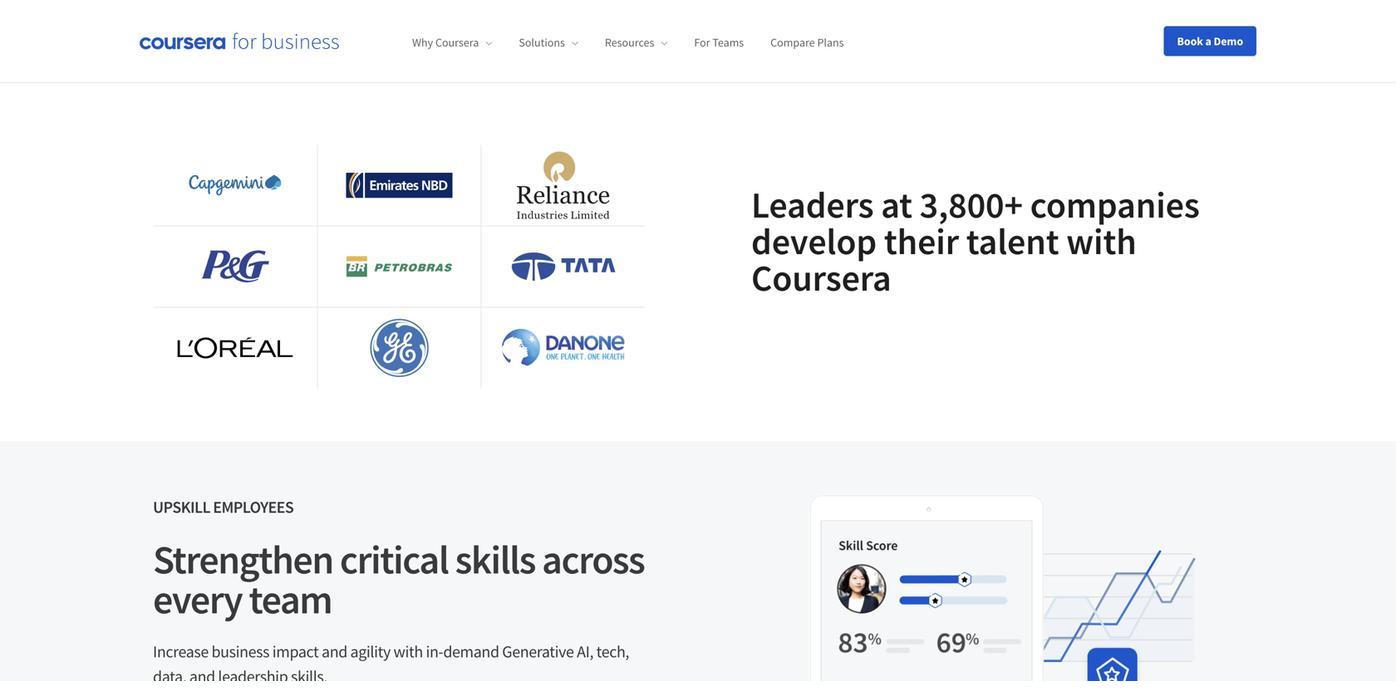 Task type: vqa. For each thing, say whether or not it's contained in the screenshot.
Why Coursera "link"
yes



Task type: locate. For each thing, give the bounding box(es) containing it.
with
[[1066, 218, 1137, 264], [394, 642, 423, 662]]

and up skills.
[[322, 642, 347, 662]]

1 vertical spatial coursera
[[751, 255, 891, 301]]

data,
[[153, 667, 186, 681]]

reliance logo image
[[517, 152, 610, 219]]

and for leadership
[[189, 667, 215, 681]]

0 horizontal spatial and
[[189, 667, 215, 681]]

increase
[[153, 642, 208, 662]]

why coursera link
[[412, 35, 492, 50]]

ge logo image
[[365, 315, 434, 382]]

petrobras logo image
[[347, 256, 452, 277]]

a
[[1205, 34, 1211, 49]]

why coursera
[[412, 35, 479, 50]]

generative
[[502, 642, 574, 662]]

danone logo image
[[502, 329, 625, 368]]

every
[[153, 575, 242, 625]]

coursera
[[435, 35, 479, 50], [751, 255, 891, 301]]

coursera for business image
[[140, 33, 339, 50]]

and
[[322, 642, 347, 662], [189, 667, 215, 681]]

0 vertical spatial coursera
[[435, 35, 479, 50]]

1 horizontal spatial coursera
[[751, 255, 891, 301]]

leadership
[[218, 667, 288, 681]]

upskill
[[153, 497, 210, 518]]

increase business impact and agility with in-demand generative ai
[[153, 642, 590, 662]]

3,800+
[[920, 182, 1023, 228]]

0 horizontal spatial coursera
[[435, 35, 479, 50]]

for teams link
[[694, 35, 744, 50]]

compare plans link
[[770, 35, 844, 50]]

employees
[[213, 497, 293, 518]]

1 horizontal spatial and
[[322, 642, 347, 662]]

book a demo
[[1177, 34, 1243, 49]]

1 horizontal spatial with
[[1066, 218, 1137, 264]]

teams
[[712, 35, 744, 50]]

companies
[[1030, 182, 1200, 228]]

tech,
[[596, 642, 629, 662]]

impact
[[272, 642, 319, 662]]

skills.
[[291, 667, 327, 681]]

across
[[542, 535, 644, 585]]

and inside , tech, data, and leadership skills.
[[189, 667, 215, 681]]

for
[[694, 35, 710, 50]]

generative ai link
[[502, 642, 590, 662]]

[
[[1216, 10, 1219, 26]]

]
[[1226, 10, 1230, 26]]

0 vertical spatial and
[[322, 642, 347, 662]]

1 vertical spatial and
[[189, 667, 215, 681]]

1 vertical spatial with
[[394, 642, 423, 662]]

develop
[[751, 218, 877, 264]]

coursera right why
[[435, 35, 479, 50]]

capgemini logo image
[[189, 175, 281, 196]]

demand
[[443, 642, 499, 662]]

skills
[[455, 535, 535, 585]]

0 vertical spatial with
[[1066, 218, 1137, 264]]

coursera down leaders
[[751, 255, 891, 301]]

leaders
[[751, 182, 874, 228]]

p&g logo image
[[201, 251, 269, 283]]

agility
[[350, 642, 391, 662]]

and down increase
[[189, 667, 215, 681]]



Task type: describe. For each thing, give the bounding box(es) containing it.
compare plans
[[770, 35, 844, 50]]

leaders at 3,800+ companies develop their talent with coursera
[[751, 182, 1200, 301]]

their
[[884, 218, 959, 264]]

critical
[[340, 535, 448, 585]]

resources
[[605, 35, 654, 50]]

talent
[[966, 218, 1059, 264]]

solutions link
[[519, 35, 578, 50]]

coursera inside leaders at 3,800+ companies develop their talent with coursera
[[751, 255, 891, 301]]

at
[[881, 182, 912, 228]]

solutions
[[519, 35, 565, 50]]

and for agility
[[322, 642, 347, 662]]

plans
[[817, 35, 844, 50]]

upskill employees
[[153, 497, 293, 518]]

for teams
[[694, 35, 744, 50]]

book a demo button
[[1164, 26, 1256, 56]]

in-
[[426, 642, 443, 662]]

strengthen critical skills  across every team
[[153, 535, 644, 625]]

emirates logo image
[[346, 172, 452, 199]]

[ 3 ]
[[1216, 10, 1230, 26]]

tata logo image
[[511, 253, 615, 281]]

demo
[[1214, 34, 1243, 49]]

, tech, data, and leadership skills.
[[153, 642, 629, 681]]

team
[[249, 575, 332, 625]]

book
[[1177, 34, 1203, 49]]

illustration of the coursera skills-first platform image
[[751, 495, 1243, 681]]

why
[[412, 35, 433, 50]]

with inside leaders at 3,800+ companies develop their talent with coursera
[[1066, 218, 1137, 264]]

,
[[590, 642, 593, 662]]

l'oreal logo image
[[174, 334, 297, 362]]

3
[[1219, 10, 1226, 26]]

compare
[[770, 35, 815, 50]]

ai
[[577, 642, 590, 662]]

business
[[211, 642, 269, 662]]

strengthen
[[153, 535, 333, 585]]

0 horizontal spatial with
[[394, 642, 423, 662]]

resources link
[[605, 35, 668, 50]]



